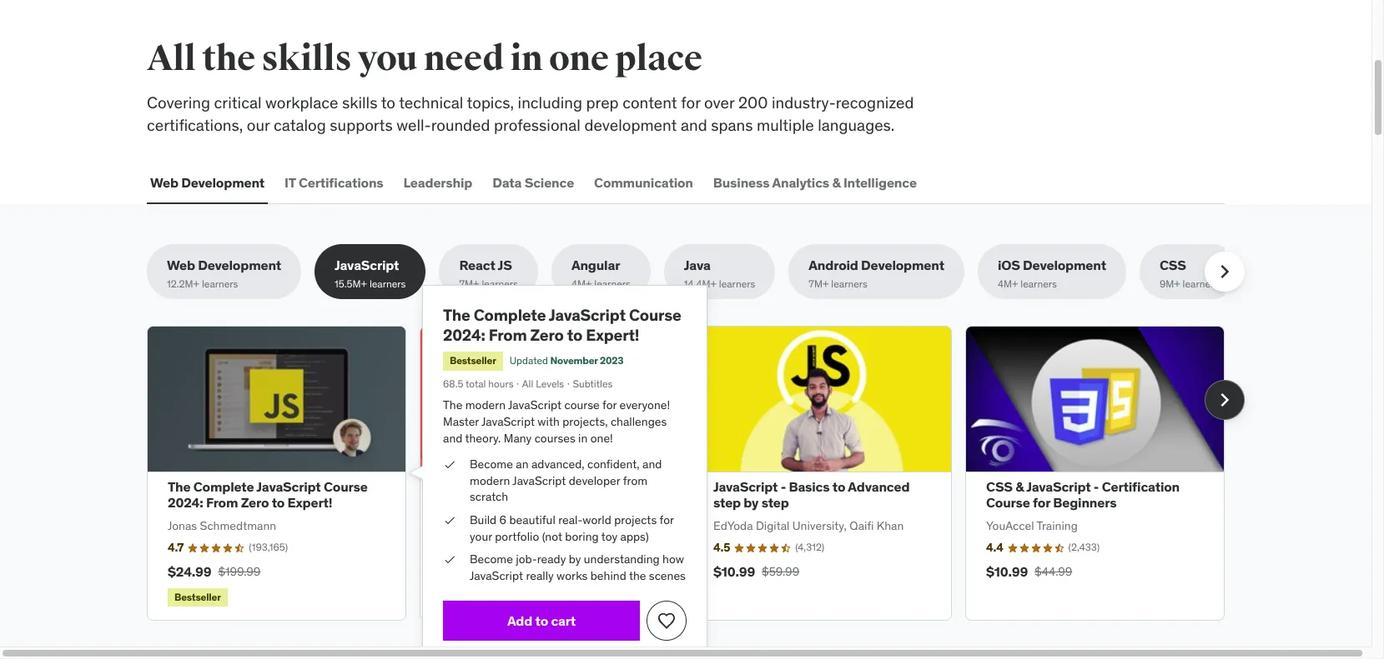 Task type: locate. For each thing, give the bounding box(es) containing it.
1 horizontal spatial course
[[629, 306, 681, 326]]

data science
[[492, 174, 574, 191]]

for right projects
[[660, 513, 674, 528]]

modern inside the modern javascript course for everyone! master javascript with projects, challenges and theory. many courses in one!
[[465, 398, 506, 413]]

1 vertical spatial web
[[167, 257, 195, 274]]

- left certification
[[1094, 479, 1099, 496]]

schmedtmann
[[200, 519, 276, 534]]

for inside css & javascript - certification course for beginners
[[1033, 495, 1050, 512]]

68.5 total hours
[[443, 378, 514, 390]]

0 horizontal spatial zero
[[241, 495, 269, 512]]

the complete javascript course 2024: from zero to expert! link up the updated november 2023
[[443, 306, 681, 345]]

javascript down job-
[[470, 569, 523, 584]]

0 horizontal spatial by
[[569, 552, 581, 567]]

the complete javascript course 2024: from zero to expert! link up schmedtmann
[[168, 479, 368, 512]]

1 horizontal spatial css
[[1160, 257, 1186, 274]]

all up covering
[[147, 38, 196, 80]]

to inside button
[[535, 613, 548, 630]]

zero inside the complete javascript course 2024: from zero to expert! jonas schmedtmann
[[241, 495, 269, 512]]

0 vertical spatial all
[[147, 38, 196, 80]]

bestseller up the total
[[450, 355, 496, 367]]

javascript inside become job-ready by understanding how javascript really works behind the scenes
[[470, 569, 523, 584]]

by up works
[[569, 552, 581, 567]]

javascript inside javascript 15.5m+ learners
[[335, 257, 399, 274]]

0 vertical spatial expert!
[[586, 325, 639, 345]]

javascript up 15.5m+
[[335, 257, 399, 274]]

zero for the complete javascript course 2024: from zero to expert! jonas schmedtmann
[[241, 495, 269, 512]]

7m+ inside android development 7m+ learners
[[809, 277, 829, 290]]

1 vertical spatial the
[[443, 398, 462, 413]]

javascript down angular 4m+ learners at the left
[[549, 306, 626, 326]]

expert! for the complete javascript course 2024: from zero to expert!
[[586, 325, 639, 345]]

place
[[615, 38, 702, 80]]

with
[[538, 415, 560, 430]]

javascript left basics
[[713, 479, 778, 496]]

1 vertical spatial 2024:
[[168, 495, 203, 512]]

become down your
[[470, 552, 513, 567]]

become
[[470, 457, 513, 472], [470, 552, 513, 567]]

css & javascript - certification course for beginners link
[[986, 479, 1180, 512]]

2024: up jonas
[[168, 495, 203, 512]]

2 4m+ from the left
[[998, 277, 1018, 290]]

css for css & javascript - certification course for beginners
[[986, 479, 1013, 496]]

and down over
[[681, 115, 707, 135]]

next image
[[1211, 387, 1238, 414]]

1 vertical spatial expert!
[[287, 495, 332, 512]]

7m+ for react js
[[459, 277, 479, 290]]

1 horizontal spatial by
[[744, 495, 759, 512]]

expert! inside the complete javascript course 2024: from zero to expert!
[[586, 325, 639, 345]]

learners inside angular 4m+ learners
[[594, 277, 631, 290]]

1 vertical spatial modern
[[470, 474, 510, 489]]

1 vertical spatial &
[[1015, 479, 1024, 496]]

jonas
[[168, 519, 197, 534]]

javascript up schmedtmann
[[256, 479, 321, 496]]

1 - from the left
[[781, 479, 786, 496]]

and up "from"
[[642, 457, 662, 472]]

0 horizontal spatial 4m+
[[571, 277, 592, 290]]

business analytics & intelligence
[[713, 174, 917, 191]]

2 vertical spatial and
[[642, 457, 662, 472]]

0 horizontal spatial expert!
[[287, 495, 332, 512]]

$199.99
[[218, 565, 261, 580]]

1 horizontal spatial &
[[1015, 479, 1024, 496]]

become inside become job-ready by understanding how javascript really works behind the scenes
[[470, 552, 513, 567]]

javascript up with
[[508, 398, 562, 413]]

0 vertical spatial become
[[470, 457, 513, 472]]

the complete javascript course 2024: from zero to expert! jonas schmedtmann
[[168, 479, 368, 534]]

2 learners from the left
[[369, 277, 406, 290]]

bestseller
[[450, 355, 496, 367], [174, 591, 221, 604]]

web for web development
[[150, 174, 178, 191]]

0 horizontal spatial step
[[713, 495, 741, 512]]

200
[[738, 93, 768, 113]]

learners inside "react js 7m+ learners"
[[482, 277, 518, 290]]

0 vertical spatial bestseller
[[450, 355, 496, 367]]

0 horizontal spatial css
[[986, 479, 1013, 496]]

1 vertical spatial from
[[206, 495, 238, 512]]

to left cart
[[535, 613, 548, 630]]

prep
[[586, 93, 619, 113]]

development inside ios development 4m+ learners
[[1023, 257, 1106, 274]]

certifications,
[[147, 115, 243, 135]]

0 vertical spatial css
[[1160, 257, 1186, 274]]

understanding
[[584, 552, 660, 567]]

1 learners from the left
[[202, 277, 238, 290]]

skills
[[261, 38, 351, 80], [342, 93, 377, 113]]

development right android
[[861, 257, 944, 274]]

learners
[[202, 277, 238, 290], [369, 277, 406, 290], [482, 277, 518, 290], [594, 277, 631, 290], [719, 277, 755, 290], [831, 277, 867, 290], [1021, 277, 1057, 290], [1183, 277, 1219, 290]]

build
[[470, 513, 497, 528]]

xsmall image down master
[[443, 457, 456, 474]]

- left basics
[[781, 479, 786, 496]]

1 vertical spatial by
[[569, 552, 581, 567]]

for
[[681, 93, 700, 113], [602, 398, 617, 413], [1033, 495, 1050, 512], [660, 513, 674, 528]]

many
[[504, 431, 532, 446]]

2024: up 68.5
[[443, 325, 485, 345]]

become down theory.
[[470, 457, 513, 472]]

javascript left certification
[[1026, 479, 1091, 496]]

0 horizontal spatial 2024:
[[168, 495, 203, 512]]

from inside the complete javascript course 2024: from zero to expert! jonas schmedtmann
[[206, 495, 238, 512]]

basics
[[789, 479, 830, 496]]

4 learners from the left
[[594, 277, 631, 290]]

the up critical
[[202, 38, 255, 80]]

zero up schmedtmann
[[241, 495, 269, 512]]

and down master
[[443, 431, 462, 446]]

from up updated
[[489, 325, 527, 345]]

1 vertical spatial zero
[[241, 495, 269, 512]]

css & javascript - certification course for beginners
[[986, 479, 1180, 512]]

0 horizontal spatial course
[[324, 479, 368, 496]]

7m+
[[459, 277, 479, 290], [809, 277, 829, 290]]

css
[[1160, 257, 1186, 274], [986, 479, 1013, 496]]

learners inside web development 12.2m+ learners
[[202, 277, 238, 290]]

development inside web development 12.2m+ learners
[[198, 257, 281, 274]]

communication
[[594, 174, 693, 191]]

the modern javascript course for everyone! master javascript with projects, challenges and theory. many courses in one!
[[443, 398, 670, 446]]

scratch
[[470, 490, 508, 505]]

course inside css & javascript - certification course for beginners
[[986, 495, 1030, 512]]

the down understanding
[[629, 569, 646, 584]]

complete down "react js 7m+ learners"
[[474, 306, 546, 326]]

2024: inside the complete javascript course 2024: from zero to expert!
[[443, 325, 485, 345]]

(193,165)
[[249, 542, 288, 554]]

js
[[498, 257, 512, 274]]

expert!
[[586, 325, 639, 345], [287, 495, 332, 512]]

1 horizontal spatial and
[[642, 457, 662, 472]]

challenges
[[611, 415, 667, 430]]

7m+ inside "react js 7m+ learners"
[[459, 277, 479, 290]]

data
[[492, 174, 522, 191]]

1 horizontal spatial all
[[522, 378, 533, 390]]

0 vertical spatial modern
[[465, 398, 506, 413]]

android
[[809, 257, 858, 274]]

from for the complete javascript course 2024: from zero to expert! jonas schmedtmann
[[206, 495, 238, 512]]

xsmall image for become job-ready by understanding how javascript really works behind the scenes
[[443, 552, 456, 569]]

complete for the complete javascript course 2024: from zero to expert!
[[474, 306, 546, 326]]

development inside android development 7m+ learners
[[861, 257, 944, 274]]

for left over
[[681, 93, 700, 113]]

complete up schmedtmann
[[193, 479, 254, 496]]

wishlist image
[[657, 612, 677, 632]]

expert! up 2023
[[586, 325, 639, 345]]

0 vertical spatial complete
[[474, 306, 546, 326]]

css inside css & javascript - certification course for beginners
[[986, 479, 1013, 496]]

the inside become job-ready by understanding how javascript really works behind the scenes
[[629, 569, 646, 584]]

0 horizontal spatial bestseller
[[174, 591, 221, 604]]

0 horizontal spatial 7m+
[[459, 277, 479, 290]]

development
[[584, 115, 677, 135]]

course inside the complete javascript course 2024: from zero to expert! jonas schmedtmann
[[324, 479, 368, 496]]

for left beginners
[[1033, 495, 1050, 512]]

1 horizontal spatial in
[[578, 431, 588, 446]]

all left the levels
[[522, 378, 533, 390]]

javascript inside the become an advanced, confident, and modern javascript developer from scratch
[[512, 474, 566, 489]]

by inside javascript - basics to advanced step by step
[[744, 495, 759, 512]]

the up jonas
[[168, 479, 191, 496]]

1 vertical spatial xsmall image
[[443, 552, 456, 569]]

7m+ down react
[[459, 277, 479, 290]]

0 vertical spatial from
[[489, 325, 527, 345]]

to inside the complete javascript course 2024: from zero to expert! jonas schmedtmann
[[272, 495, 285, 512]]

1 vertical spatial the
[[629, 569, 646, 584]]

all
[[147, 38, 196, 80], [522, 378, 533, 390]]

5 learners from the left
[[719, 277, 755, 290]]

javascript inside the complete javascript course 2024: from zero to expert!
[[549, 306, 626, 326]]

complete inside the complete javascript course 2024: from zero to expert!
[[474, 306, 546, 326]]

all for all levels
[[522, 378, 533, 390]]

0 vertical spatial the
[[202, 38, 255, 80]]

add to cart
[[507, 613, 576, 630]]

4m+ down ios
[[998, 277, 1018, 290]]

development for android development 7m+ learners
[[861, 257, 944, 274]]

xsmall image
[[443, 457, 456, 474], [443, 552, 456, 569]]

learners inside ios development 4m+ learners
[[1021, 277, 1057, 290]]

expert! up (193,165)
[[287, 495, 332, 512]]

the complete javascript course 2024: from zero to expert! link for all levels
[[443, 306, 681, 345]]

in down projects,
[[578, 431, 588, 446]]

0 horizontal spatial from
[[206, 495, 238, 512]]

$24.99
[[168, 564, 211, 581]]

1 7m+ from the left
[[459, 277, 479, 290]]

0 horizontal spatial the
[[202, 38, 255, 80]]

web inside web development 12.2m+ learners
[[167, 257, 195, 274]]

1 vertical spatial all
[[522, 378, 533, 390]]

web development button
[[147, 163, 268, 203]]

8 learners from the left
[[1183, 277, 1219, 290]]

web development
[[150, 174, 265, 191]]

1 vertical spatial skills
[[342, 93, 377, 113]]

-
[[781, 479, 786, 496], [1094, 479, 1099, 496]]

and
[[681, 115, 707, 135], [443, 431, 462, 446], [642, 457, 662, 472]]

& right analytics
[[832, 174, 841, 191]]

to inside the complete javascript course 2024: from zero to expert!
[[567, 325, 582, 345]]

7m+ down android
[[809, 277, 829, 290]]

communication button
[[591, 163, 696, 203]]

course
[[564, 398, 600, 413]]

become job-ready by understanding how javascript really works behind the scenes
[[470, 552, 686, 584]]

development for web development
[[181, 174, 265, 191]]

6
[[499, 513, 506, 528]]

zero up updated
[[530, 325, 564, 345]]

1 horizontal spatial 4m+
[[998, 277, 1018, 290]]

to up supports
[[381, 93, 395, 113]]

for inside covering critical workplace skills to technical topics, including prep content for over 200 industry-recognized certifications, our catalog supports well-rounded professional development and spans multiple languages.
[[681, 93, 700, 113]]

1 vertical spatial the complete javascript course 2024: from zero to expert! link
[[168, 479, 368, 512]]

2 vertical spatial the
[[168, 479, 191, 496]]

0 horizontal spatial all
[[147, 38, 196, 80]]

0 horizontal spatial and
[[443, 431, 462, 446]]

xsmall image down xsmall icon
[[443, 552, 456, 569]]

become inside the become an advanced, confident, and modern javascript developer from scratch
[[470, 457, 513, 472]]

development right ios
[[1023, 257, 1106, 274]]

in
[[510, 38, 543, 80], [578, 431, 588, 446]]

1 horizontal spatial 2024:
[[443, 325, 485, 345]]

course inside the complete javascript course 2024: from zero to expert!
[[629, 306, 681, 326]]

0 vertical spatial &
[[832, 174, 841, 191]]

to inside javascript - basics to advanced step by step
[[832, 479, 845, 496]]

development up 12.2m+
[[198, 257, 281, 274]]

for right the 'course'
[[602, 398, 617, 413]]

modern up scratch
[[470, 474, 510, 489]]

the up master
[[443, 398, 462, 413]]

in up including
[[510, 38, 543, 80]]

0 vertical spatial 2024:
[[443, 325, 485, 345]]

web development 12.2m+ learners
[[167, 257, 281, 290]]

1 horizontal spatial zero
[[530, 325, 564, 345]]

projects
[[614, 513, 657, 528]]

over
[[704, 93, 734, 113]]

2 horizontal spatial course
[[986, 495, 1030, 512]]

1 xsmall image from the top
[[443, 457, 456, 474]]

learners inside javascript 15.5m+ learners
[[369, 277, 406, 290]]

2023
[[600, 355, 624, 367]]

1 vertical spatial bestseller
[[174, 591, 221, 604]]

technical
[[399, 93, 463, 113]]

development for ios development 4m+ learners
[[1023, 257, 1106, 274]]

0 horizontal spatial -
[[781, 479, 786, 496]]

2 7m+ from the left
[[809, 277, 829, 290]]

from
[[623, 474, 647, 489]]

0 vertical spatial web
[[150, 174, 178, 191]]

web inside web development button
[[150, 174, 178, 191]]

1 horizontal spatial the complete javascript course 2024: from zero to expert! link
[[443, 306, 681, 345]]

from
[[489, 325, 527, 345], [206, 495, 238, 512]]

all for all the skills you need in one place
[[147, 38, 196, 80]]

javascript down an
[[512, 474, 566, 489]]

4m+ down angular
[[571, 277, 592, 290]]

1 horizontal spatial step
[[761, 495, 789, 512]]

0 vertical spatial xsmall image
[[443, 457, 456, 474]]

to up (193,165)
[[272, 495, 285, 512]]

from inside the complete javascript course 2024: from zero to expert!
[[489, 325, 527, 345]]

1 vertical spatial in
[[578, 431, 588, 446]]

2 xsmall image from the top
[[443, 552, 456, 569]]

1 vertical spatial complete
[[193, 479, 254, 496]]

expert! inside the complete javascript course 2024: from zero to expert! jonas schmedtmann
[[287, 495, 332, 512]]

skills up the workplace
[[261, 38, 351, 80]]

toy
[[601, 529, 617, 544]]

recognized
[[836, 93, 914, 113]]

0 horizontal spatial complete
[[193, 479, 254, 496]]

web for web development 12.2m+ learners
[[167, 257, 195, 274]]

catalog
[[274, 115, 326, 135]]

from up schmedtmann
[[206, 495, 238, 512]]

15.5m+
[[335, 277, 367, 290]]

the down "react js 7m+ learners"
[[443, 306, 470, 326]]

supports
[[330, 115, 393, 135]]

development inside button
[[181, 174, 265, 191]]

0 horizontal spatial &
[[832, 174, 841, 191]]

2024: inside the complete javascript course 2024: from zero to expert! jonas schmedtmann
[[168, 495, 203, 512]]

by
[[744, 495, 759, 512], [569, 552, 581, 567]]

spans
[[711, 115, 753, 135]]

the inside the modern javascript course for everyone! master javascript with projects, challenges and theory. many courses in one!
[[443, 398, 462, 413]]

next image
[[1211, 259, 1238, 286]]

css for css 9m+ learners
[[1160, 257, 1186, 274]]

0 vertical spatial by
[[744, 495, 759, 512]]

development down certifications,
[[181, 174, 265, 191]]

0 vertical spatial the complete javascript course 2024: from zero to expert! link
[[443, 306, 681, 345]]

6 learners from the left
[[831, 277, 867, 290]]

& left beginners
[[1015, 479, 1024, 496]]

1 vertical spatial become
[[470, 552, 513, 567]]

0 horizontal spatial the complete javascript course 2024: from zero to expert! link
[[168, 479, 368, 512]]

for inside the modern javascript course for everyone! master javascript with projects, challenges and theory. many courses in one!
[[602, 398, 617, 413]]

become for become an advanced, confident, and modern javascript developer from scratch
[[470, 457, 513, 472]]

3 learners from the left
[[482, 277, 518, 290]]

1 vertical spatial and
[[443, 431, 462, 446]]

it
[[285, 174, 296, 191]]

2 become from the top
[[470, 552, 513, 567]]

1 become from the top
[[470, 457, 513, 472]]

you
[[358, 38, 417, 80]]

web down certifications,
[[150, 174, 178, 191]]

learners inside the java 14.4m+ learners
[[719, 277, 755, 290]]

development
[[181, 174, 265, 191], [198, 257, 281, 274], [861, 257, 944, 274], [1023, 257, 1106, 274]]

real-
[[558, 513, 583, 528]]

advanced
[[848, 479, 910, 496]]

0 vertical spatial the
[[443, 306, 470, 326]]

2 - from the left
[[1094, 479, 1099, 496]]

zero inside the complete javascript course 2024: from zero to expert!
[[530, 325, 564, 345]]

7 learners from the left
[[1021, 277, 1057, 290]]

1 4m+ from the left
[[571, 277, 592, 290]]

topic filters element
[[147, 245, 1245, 300]]

0 vertical spatial in
[[510, 38, 543, 80]]

skills up supports
[[342, 93, 377, 113]]

total
[[466, 378, 486, 390]]

rounded
[[431, 115, 490, 135]]

modern down 68.5 total hours
[[465, 398, 506, 413]]

add to cart button
[[443, 602, 640, 642]]

by inside become job-ready by understanding how javascript really works behind the scenes
[[569, 552, 581, 567]]

0 vertical spatial zero
[[530, 325, 564, 345]]

css inside css 9m+ learners
[[1160, 257, 1186, 274]]

1 horizontal spatial 7m+
[[809, 277, 829, 290]]

1 vertical spatial css
[[986, 479, 1013, 496]]

1 horizontal spatial the
[[629, 569, 646, 584]]

javascript
[[335, 257, 399, 274], [549, 306, 626, 326], [508, 398, 562, 413], [481, 415, 535, 430], [512, 474, 566, 489], [256, 479, 321, 496], [713, 479, 778, 496], [1026, 479, 1091, 496], [470, 569, 523, 584]]

0 vertical spatial and
[[681, 115, 707, 135]]

zero
[[530, 325, 564, 345], [241, 495, 269, 512]]

the inside the complete javascript course 2024: from zero to expert!
[[443, 306, 470, 326]]

to right basics
[[832, 479, 845, 496]]

web up 12.2m+
[[167, 257, 195, 274]]

complete inside the complete javascript course 2024: from zero to expert! jonas schmedtmann
[[193, 479, 254, 496]]

to up november
[[567, 325, 582, 345]]

and inside the become an advanced, confident, and modern javascript developer from scratch
[[642, 457, 662, 472]]

expert! for the complete javascript course 2024: from zero to expert! jonas schmedtmann
[[287, 495, 332, 512]]

to inside covering critical workplace skills to technical topics, including prep content for over 200 industry-recognized certifications, our catalog supports well-rounded professional development and spans multiple languages.
[[381, 93, 395, 113]]

1 horizontal spatial -
[[1094, 479, 1099, 496]]

1 horizontal spatial from
[[489, 325, 527, 345]]

&
[[832, 174, 841, 191], [1015, 479, 1024, 496]]

multiple
[[757, 115, 814, 135]]

2 horizontal spatial and
[[681, 115, 707, 135]]

bestseller down $24.99
[[174, 591, 221, 604]]

1 horizontal spatial expert!
[[586, 325, 639, 345]]

by left basics
[[744, 495, 759, 512]]

1 horizontal spatial complete
[[474, 306, 546, 326]]



Task type: describe. For each thing, give the bounding box(es) containing it.
covering
[[147, 93, 210, 113]]

in inside the modern javascript course for everyone! master javascript with projects, challenges and theory. many courses in one!
[[578, 431, 588, 446]]

the inside the complete javascript course 2024: from zero to expert! jonas schmedtmann
[[168, 479, 191, 496]]

confident,
[[587, 457, 640, 472]]

and inside covering critical workplace skills to technical topics, including prep content for over 200 industry-recognized certifications, our catalog supports well-rounded professional development and spans multiple languages.
[[681, 115, 707, 135]]

your
[[470, 529, 492, 544]]

0 horizontal spatial in
[[510, 38, 543, 80]]

business analytics & intelligence button
[[710, 163, 920, 203]]

angular 4m+ learners
[[571, 257, 631, 290]]

from for the complete javascript course 2024: from zero to expert!
[[489, 325, 527, 345]]

business
[[713, 174, 770, 191]]

an
[[516, 457, 529, 472]]

beginners
[[1053, 495, 1117, 512]]

industry-
[[772, 93, 836, 113]]

modern inside the become an advanced, confident, and modern javascript developer from scratch
[[470, 474, 510, 489]]

analytics
[[772, 174, 829, 191]]

2024: for the complete javascript course 2024: from zero to expert! jonas schmedtmann
[[168, 495, 203, 512]]

12.2m+
[[167, 277, 199, 290]]

skills inside covering critical workplace skills to technical topics, including prep content for over 200 industry-recognized certifications, our catalog supports well-rounded professional development and spans multiple languages.
[[342, 93, 377, 113]]

projects,
[[562, 415, 608, 430]]

updated november 2023
[[509, 355, 624, 367]]

bestseller inside the carousel element
[[174, 591, 221, 604]]

193165 reviews element
[[249, 542, 288, 556]]

become an advanced, confident, and modern javascript developer from scratch
[[470, 457, 662, 505]]

javascript up many on the bottom
[[481, 415, 535, 430]]

including
[[518, 93, 582, 113]]

courses
[[534, 431, 575, 446]]

covering critical workplace skills to technical topics, including prep content for over 200 industry-recognized certifications, our catalog supports well-rounded professional development and spans multiple languages.
[[147, 93, 914, 135]]

apps)
[[620, 529, 649, 544]]

learners inside css 9m+ learners
[[1183, 277, 1219, 290]]

job-
[[516, 552, 537, 567]]

cart
[[551, 613, 576, 630]]

portfolio
[[495, 529, 539, 544]]

javascript inside the complete javascript course 2024: from zero to expert! jonas schmedtmann
[[256, 479, 321, 496]]

languages.
[[818, 115, 895, 135]]

and inside the modern javascript course for everyone! master javascript with projects, challenges and theory. many courses in one!
[[443, 431, 462, 446]]

java 14.4m+ learners
[[684, 257, 755, 290]]

updated
[[509, 355, 548, 367]]

subtitles
[[573, 378, 613, 390]]

for inside the build 6 beautiful real-world projects for your portfolio (not boring toy apps)
[[660, 513, 674, 528]]

the complete javascript course 2024: from zero to expert! link for (193,165)
[[168, 479, 368, 512]]

9m+
[[1160, 277, 1180, 290]]

1 horizontal spatial bestseller
[[450, 355, 496, 367]]

development for web development 12.2m+ learners
[[198, 257, 281, 274]]

scenes
[[649, 569, 686, 584]]

css 9m+ learners
[[1160, 257, 1219, 290]]

advanced,
[[531, 457, 585, 472]]

one!
[[590, 431, 613, 446]]

xsmall image
[[443, 513, 456, 529]]

the for the modern javascript course for everyone! master javascript with projects, challenges and theory. many courses in one!
[[443, 398, 462, 413]]

& inside button
[[832, 174, 841, 191]]

it certifications button
[[281, 163, 387, 203]]

leadership button
[[400, 163, 476, 203]]

hours
[[488, 378, 514, 390]]

data science button
[[489, 163, 577, 203]]

the for the complete javascript course 2024: from zero to expert!
[[443, 306, 470, 326]]

javascript inside javascript - basics to advanced step by step
[[713, 479, 778, 496]]

master
[[443, 415, 479, 430]]

68.5
[[443, 378, 463, 390]]

boring
[[565, 529, 599, 544]]

complete for the complete javascript course 2024: from zero to expert! jonas schmedtmann
[[193, 479, 254, 496]]

7m+ for android development
[[809, 277, 829, 290]]

one
[[549, 38, 609, 80]]

- inside css & javascript - certification course for beginners
[[1094, 479, 1099, 496]]

javascript - basics to advanced step by step
[[713, 479, 910, 512]]

critical
[[214, 93, 262, 113]]

course for the complete javascript course 2024: from zero to expert! jonas schmedtmann
[[324, 479, 368, 496]]

xsmall image for become an advanced, confident, and modern javascript developer from scratch
[[443, 457, 456, 474]]

14.4m+
[[684, 277, 717, 290]]

& inside css & javascript - certification course for beginners
[[1015, 479, 1024, 496]]

zero for the complete javascript course 2024: from zero to expert!
[[530, 325, 564, 345]]

developer
[[569, 474, 620, 489]]

4.7
[[168, 541, 184, 556]]

carousel element
[[147, 326, 1245, 622]]

november
[[550, 355, 598, 367]]

react
[[459, 257, 495, 274]]

world
[[583, 513, 611, 528]]

react js 7m+ learners
[[459, 257, 518, 290]]

4m+ inside angular 4m+ learners
[[571, 277, 592, 290]]

science
[[524, 174, 574, 191]]

learners inside android development 7m+ learners
[[831, 277, 867, 290]]

everyone!
[[619, 398, 670, 413]]

theory.
[[465, 431, 501, 446]]

topics,
[[467, 93, 514, 113]]

javascript 15.5m+ learners
[[335, 257, 406, 290]]

2 step from the left
[[761, 495, 789, 512]]

2024: for the complete javascript course 2024: from zero to expert!
[[443, 325, 485, 345]]

ios development 4m+ learners
[[998, 257, 1106, 290]]

well-
[[396, 115, 431, 135]]

4m+ inside ios development 4m+ learners
[[998, 277, 1018, 290]]

javascript inside css & javascript - certification course for beginners
[[1026, 479, 1091, 496]]

certifications
[[299, 174, 383, 191]]

works
[[557, 569, 588, 584]]

- inside javascript - basics to advanced step by step
[[781, 479, 786, 496]]

the complete javascript course 2024: from zero to expert!
[[443, 306, 681, 345]]

ios
[[998, 257, 1020, 274]]

really
[[526, 569, 554, 584]]

(not
[[542, 529, 562, 544]]

0 vertical spatial skills
[[261, 38, 351, 80]]

add
[[507, 613, 532, 630]]

become for become job-ready by understanding how javascript really works behind the scenes
[[470, 552, 513, 567]]

content
[[622, 93, 677, 113]]

intelligence
[[843, 174, 917, 191]]

1 step from the left
[[713, 495, 741, 512]]

all levels
[[522, 378, 564, 390]]

$24.99 $199.99
[[168, 564, 261, 581]]

leadership
[[403, 174, 472, 191]]

course for the complete javascript course 2024: from zero to expert!
[[629, 306, 681, 326]]



Task type: vqa. For each thing, say whether or not it's contained in the screenshot.
and to the right
yes



